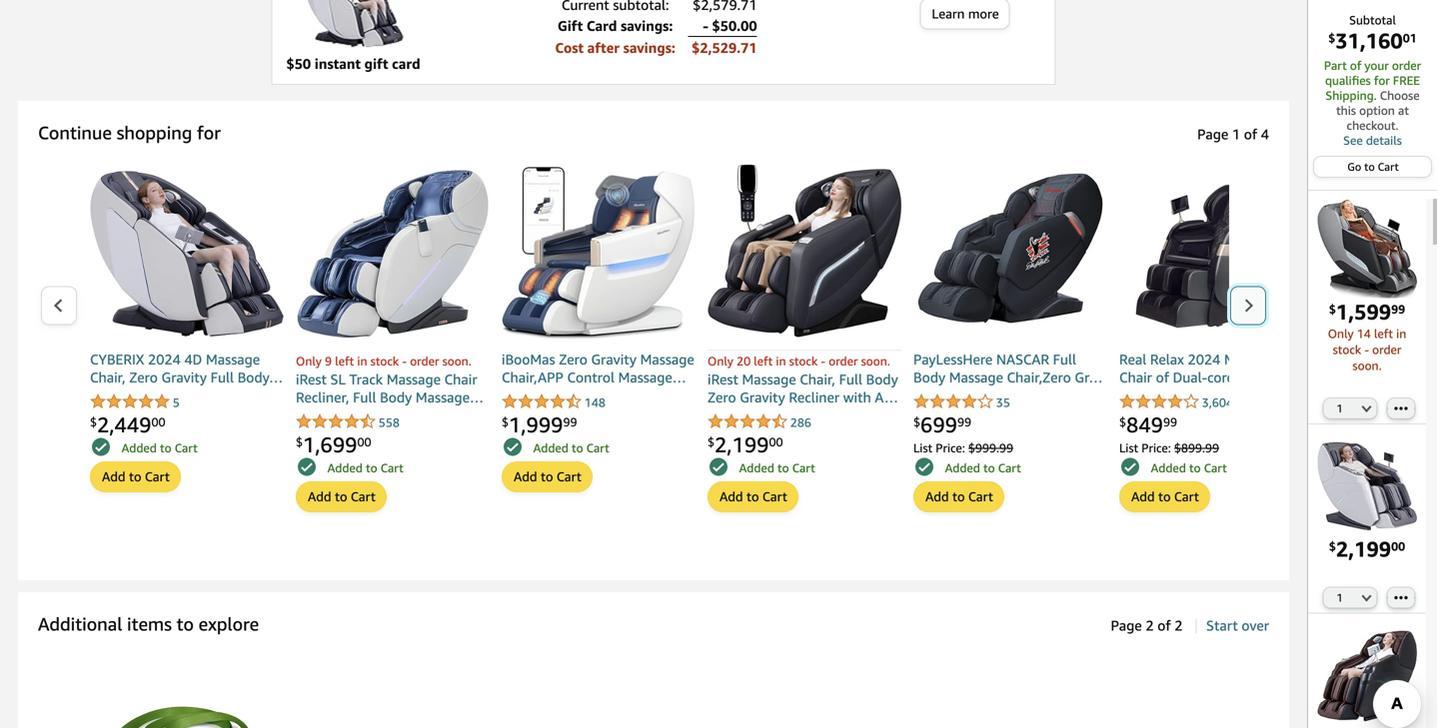 Task type: describe. For each thing, give the bounding box(es) containing it.
alert image for chair,app
[[504, 438, 522, 456]]

1 for 1,599
[[1337, 402, 1343, 415]]

track
[[349, 371, 383, 388]]

only inside only 14 left in stock - order soon.
[[1328, 327, 1354, 341]]

left inside only 14 left in stock - order soon.
[[1374, 327, 1393, 341]]

page for page 2 of 2
[[1111, 618, 1142, 634]]

massage inside only 9 left in stock - order soon. irest sl track massage chair recliner, full body massage…
[[387, 371, 441, 388]]

cost
[[555, 39, 584, 56]]

card
[[392, 55, 420, 72]]

in for 1,699
[[357, 354, 367, 368]]

added for iboomas zero gravity massage chair,app control massage…
[[533, 441, 569, 455]]

additional items to explore
[[38, 614, 259, 635]]

nascar
[[996, 351, 1049, 368]]

99 for 699
[[957, 415, 972, 429]]

0 horizontal spatial 2,199
[[715, 432, 769, 457]]

previous image
[[53, 298, 64, 313]]

gravity inside iboomas zero gravity massage chair,app control massage…
[[591, 351, 637, 368]]

stock for 1,699
[[370, 354, 399, 368]]

$50 instant gift card
[[286, 55, 420, 72]]

1,699
[[303, 432, 357, 457]]

order for only 20 left in stock - order soon. irest massage chair, full body zero gravity recliner with a…
[[829, 354, 858, 368]]

order for only 14 left in stock - order soon.
[[1372, 343, 1402, 357]]

learn more
[[932, 6, 999, 21]]

price: for 849
[[1142, 441, 1171, 455]]

shopping
[[117, 122, 192, 143]]

add to cart down 286 link
[[720, 489, 787, 505]]

1 horizontal spatial 2,199
[[1336, 537, 1391, 562]]

558
[[379, 416, 400, 430]]

cyberix 2024 4d massage chair, zero gravity full body airbag massage,heating function,thai stretching recliner with longer sl image
[[90, 157, 284, 351]]

added to cart down $ 1,699 00
[[327, 461, 404, 475]]

massage inside iboomas zero gravity massage chair,app control massage…
[[640, 351, 694, 368]]

dropdown image
[[1362, 405, 1372, 413]]

31,160
[[1336, 28, 1403, 53]]

card
[[587, 17, 617, 34]]

add to cart down $ 1,699 00
[[308, 489, 376, 505]]

after
[[587, 39, 620, 56]]

add down 1,699
[[308, 489, 331, 505]]

real relax 2024 massage chair of dual-core s track, f…
[[1119, 351, 1311, 386]]

cyberix 2024 4d massage chair, zero gravity full body… link
[[90, 351, 284, 390]]

chair,zero
[[1007, 369, 1071, 386]]

iboomas zero gravity massage chair,app control massage…
[[502, 351, 694, 386]]

core
[[1207, 369, 1234, 386]]

$ down 286 link
[[708, 435, 715, 449]]

learn more button
[[921, 0, 1009, 28]]

add down 286 link
[[720, 489, 743, 505]]

page for page 1 of 4
[[1197, 126, 1229, 142]]

849
[[1126, 412, 1163, 437]]

instant
[[315, 55, 361, 72]]

page 1 of 4
[[1197, 126, 1269, 142]]

choose this option at checkout. see details
[[1336, 88, 1420, 147]]

body inside only 9 left in stock - order soon. irest sl track massage chair recliner, full body massage…
[[380, 389, 412, 406]]

over
[[1242, 618, 1269, 634]]

only 20 left in stock - order soon. irest massage chair, full body zero gravity recliner with a…
[[708, 354, 898, 406]]

iboomas zero gravity massage chair,app control massage chair full body with back and calf heating,electric leg extension,sl t image
[[502, 157, 696, 351]]

$ 849 99
[[1119, 412, 1177, 437]]

soon. inside only 14 left in stock - order soon.
[[1353, 359, 1382, 373]]

35 link
[[914, 394, 1010, 412]]

1,999
[[509, 412, 563, 437]]

added down $ 1,699 00
[[327, 461, 363, 475]]

with
[[843, 389, 871, 406]]

additional
[[38, 614, 122, 635]]

1 vertical spatial $ 2,199 00
[[1329, 537, 1405, 562]]

start over link
[[1206, 618, 1269, 634]]

in inside only 14 left in stock - order soon.
[[1396, 327, 1407, 341]]

start
[[1206, 618, 1238, 634]]

paylesshere nascar full body massage chair,zero gr… link
[[914, 351, 1107, 390]]

option
[[1359, 103, 1395, 117]]

1 for 2,199
[[1337, 592, 1343, 605]]

relax
[[1150, 351, 1184, 368]]

35
[[996, 396, 1010, 410]]

chair inside real relax 2024 massage chair of dual-core s track, f…
[[1119, 369, 1152, 386]]

gr…
[[1075, 369, 1103, 386]]

- up '$2,529.71'
[[703, 17, 709, 34]]

this
[[1336, 103, 1356, 117]]

explore
[[199, 614, 259, 635]]

$ down cyberix 2024 4d massage chair full body zero gravity sl track shiatsu airbag massage recliner 15 auto programs+5 massage techniques,yoga stretch, waist heat &amp; ai control a306pro (white) 'image'
[[1329, 540, 1336, 554]]

add to cart for real relax 2024 massage chair of dual-core s track, f…
[[1131, 489, 1199, 505]]

a…
[[875, 389, 898, 406]]

subtotal $ 31,160 01
[[1328, 13, 1417, 53]]

$ inside $ 699 99
[[914, 415, 921, 429]]

add for iboomas zero gravity massage chair,app control massage…
[[514, 469, 537, 485]]

for inside "part of your order qualifies for free shipping."
[[1374, 73, 1390, 87]]

real
[[1119, 351, 1147, 368]]

continue shopping for
[[38, 122, 221, 143]]

added to cart down 286 link
[[739, 461, 815, 475]]

full inside only 20 left in stock - order soon. irest massage chair, full body zero gravity recliner with a…
[[839, 371, 862, 388]]

control
[[567, 369, 615, 386]]

gift
[[558, 17, 583, 34]]

body…
[[238, 369, 283, 386]]

item in your cart image
[[303, 0, 403, 54]]

added for paylesshere nascar full body massage chair,zero gr…
[[945, 461, 980, 475]]

gift
[[364, 55, 388, 72]]

add to cart submit for iboomas zero gravity massage chair,app control massage…
[[503, 463, 592, 492]]

page 2 of 2
[[1111, 618, 1183, 634]]

go
[[1348, 160, 1362, 173]]

$ inside $ 2,449 00
[[90, 415, 97, 429]]

of left start
[[1158, 618, 1171, 634]]

alert image down 1,699
[[298, 458, 316, 476]]

zero inside iboomas zero gravity massage chair,app control massage…
[[559, 351, 588, 368]]

stock for 2,199
[[789, 354, 818, 368]]

left for 1,699
[[335, 354, 354, 368]]

choose
[[1380, 88, 1420, 102]]

part
[[1324, 58, 1347, 72]]

list price: $999.99
[[914, 441, 1013, 455]]

details
[[1366, 133, 1402, 147]]

of inside "part of your order qualifies for free shipping."
[[1350, 58, 1362, 72]]

00 down 286 link
[[769, 435, 783, 449]]

gravity inside cyberix 2024 4d massage chair, zero gravity full body…
[[161, 369, 207, 386]]

see
[[1343, 133, 1363, 147]]

$899.99
[[1174, 441, 1219, 455]]

free
[[1393, 73, 1420, 87]]

added to cart for paylesshere nascar full body massage chair,zero gr…
[[945, 461, 1021, 475]]

at
[[1398, 103, 1409, 117]]

part of your order qualifies for free shipping.
[[1324, 58, 1421, 102]]

1 alert image from the left
[[710, 458, 728, 476]]

paylesshere nascar full body massage chair,zero gravity electric shiatsu massage chair recliner with heat therapy foot roller image
[[914, 157, 1107, 351]]

$ 1,599 99
[[1329, 299, 1405, 324]]

recliner
[[789, 389, 840, 406]]

of left 4
[[1244, 126, 1257, 142]]

mazzup massage chair full body: full body massage chair with wireless charging, bluetooth, airbag, foot roller, zero gravity sl track 3d massage chair mu411 (grey) image
[[1317, 199, 1417, 299]]

shipping.
[[1326, 88, 1377, 102]]

more
[[968, 6, 999, 21]]

your
[[1365, 58, 1389, 72]]

$50
[[286, 55, 311, 72]]

add for real relax 2024 massage chair of dual-core s track, f…
[[1131, 489, 1155, 505]]

learn
[[932, 6, 965, 21]]

massage inside "paylesshere nascar full body massage chair,zero gr…"
[[949, 369, 1003, 386]]

$ 1,999 99
[[502, 412, 577, 437]]

$ 699 99
[[914, 412, 972, 437]]

- for only 14 left in stock - order soon.
[[1365, 343, 1369, 357]]

5 link
[[90, 394, 180, 412]]

items
[[127, 614, 172, 635]]

add to cart submit for paylesshere nascar full body massage chair,zero gr…
[[915, 483, 1003, 512]]

99 for 1,999
[[563, 415, 577, 429]]

added for real relax 2024 massage chair of dual-core s track, f…
[[1151, 461, 1186, 475]]

irest massage chair, full body zero gravity recliner with a… link
[[708, 371, 902, 410]]

paylesshere nascar full body massage chair,zero gr…
[[914, 351, 1103, 386]]

add to cart submit down 286 link
[[709, 483, 797, 512]]

of inside real relax 2024 massage chair of dual-core s track, f…
[[1156, 369, 1169, 386]]

cost after savings:
[[555, 39, 676, 56]]



Task type: locate. For each thing, give the bounding box(es) containing it.
add to cart submit down $ 2,449 00
[[91, 463, 180, 492]]

2 horizontal spatial only
[[1328, 327, 1354, 341]]

left right "14"
[[1374, 327, 1393, 341]]

00 down 558 "link"
[[357, 435, 371, 449]]

irest sl track massage chair recliner, full body massage chair with zero gravity, bluetooth speaker, airbags, heating, and fo image
[[296, 157, 490, 351]]

2 horizontal spatial in
[[1396, 327, 1407, 341]]

01
[[1403, 31, 1417, 45]]

0 horizontal spatial left
[[335, 354, 354, 368]]

99 down 3,604 link
[[1163, 415, 1177, 429]]

1 horizontal spatial irest
[[708, 371, 738, 388]]

order inside only 20 left in stock - order soon. irest massage chair, full body zero gravity recliner with a…
[[829, 354, 858, 368]]

2
[[1146, 618, 1154, 634], [1175, 618, 1183, 634]]

irest for 2,199
[[708, 371, 738, 388]]

2,199 up dropdown image
[[1336, 537, 1391, 562]]

stock up track
[[370, 354, 399, 368]]

zero
[[559, 351, 588, 368], [129, 369, 158, 386], [708, 389, 736, 406]]

2 alert image from the left
[[916, 458, 933, 476]]

massage… inside only 9 left in stock - order soon. irest sl track massage chair recliner, full body massage…
[[416, 389, 484, 406]]

stock inside only 20 left in stock - order soon. irest massage chair, full body zero gravity recliner with a…
[[789, 354, 818, 368]]

list down 849
[[1119, 441, 1139, 455]]

1 price: from the left
[[936, 441, 965, 455]]

2024 inside real relax 2024 massage chair of dual-core s track, f…
[[1188, 351, 1221, 368]]

0 vertical spatial page
[[1197, 126, 1229, 142]]

order down $ 1,599 99
[[1372, 343, 1402, 357]]

of down relax
[[1156, 369, 1169, 386]]

full inside "paylesshere nascar full body massage chair,zero gr…"
[[1053, 351, 1076, 368]]

full inside cyberix 2024 4d massage chair, zero gravity full body…
[[211, 369, 234, 386]]

iboomas zero gravity massage chair,app control massage… link
[[502, 351, 696, 390]]

$ inside $ 849 99
[[1119, 415, 1126, 429]]

massage… inside iboomas zero gravity massage chair,app control massage…
[[618, 369, 686, 386]]

stock down "14"
[[1333, 343, 1361, 357]]

2 list from the left
[[1119, 441, 1139, 455]]

$ inside $ 1,599 99
[[1329, 302, 1336, 316]]

- for only 9 left in stock - order soon. irest sl track massage chair recliner, full body massage…
[[402, 354, 407, 368]]

stock inside only 9 left in stock - order soon. irest sl track massage chair recliner, full body massage…
[[370, 354, 399, 368]]

soon. down "14"
[[1353, 359, 1382, 373]]

1 vertical spatial massage…
[[416, 389, 484, 406]]

add to cart
[[102, 469, 170, 485], [514, 469, 582, 485], [308, 489, 376, 505], [720, 489, 787, 505], [926, 489, 993, 505], [1131, 489, 1199, 505]]

gravity inside only 20 left in stock - order soon. irest massage chair, full body zero gravity recliner with a…
[[740, 389, 785, 406]]

order up with
[[829, 354, 858, 368]]

irest for 1,699
[[296, 371, 327, 388]]

chair,
[[90, 369, 126, 386], [800, 371, 835, 388]]

add to cart for cyberix 2024 4d massage chair, zero gravity full body…
[[102, 469, 170, 485]]

1 horizontal spatial only
[[708, 354, 734, 368]]

chair inside only 9 left in stock - order soon. irest sl track massage chair recliner, full body massage…
[[444, 371, 477, 388]]

body inside "paylesshere nascar full body massage chair,zero gr…"
[[914, 369, 946, 386]]

soon. inside only 9 left in stock - order soon. irest sl track massage chair recliner, full body massage…
[[442, 354, 471, 368]]

added down list price: $999.99 on the right of page
[[945, 461, 980, 475]]

of
[[1350, 58, 1362, 72], [1244, 126, 1257, 142], [1156, 369, 1169, 386], [1158, 618, 1171, 634]]

2 horizontal spatial zero
[[708, 389, 736, 406]]

286
[[790, 416, 811, 430]]

$2,529.71
[[692, 39, 757, 56]]

1 horizontal spatial chair,
[[800, 371, 835, 388]]

$ inside subtotal $ 31,160 01
[[1328, 31, 1336, 45]]

iboomas
[[502, 351, 555, 368]]

1 horizontal spatial for
[[1374, 73, 1390, 87]]

1 vertical spatial page
[[1111, 618, 1142, 634]]

full left body…
[[211, 369, 234, 386]]

recliner,
[[296, 389, 349, 406]]

add down list price: $899.99
[[1131, 489, 1155, 505]]

alert image down 2,449
[[92, 438, 110, 456]]

add to cart submit down $ 1,999 99
[[503, 463, 592, 492]]

irest massage chair, full body zero gravity recliner with ai voice control, sl track, bluetooth, yoga stretching, foot roller image
[[708, 157, 902, 351]]

in up track
[[357, 354, 367, 368]]

chair, down cyberix
[[90, 369, 126, 386]]

2 vertical spatial gravity
[[740, 389, 785, 406]]

price: down $ 849 99
[[1142, 441, 1171, 455]]

start over
[[1206, 618, 1269, 634]]

page left 4
[[1197, 126, 1229, 142]]

added to cart down the $899.99
[[1151, 461, 1227, 475]]

2024 up dual-
[[1188, 351, 1221, 368]]

00 down 5 link
[[151, 415, 165, 429]]

558 link
[[296, 414, 400, 432]]

add
[[102, 469, 125, 485], [514, 469, 537, 485], [308, 489, 331, 505], [720, 489, 743, 505], [926, 489, 949, 505], [1131, 489, 1155, 505]]

148 link
[[502, 394, 606, 412]]

2 2024 from the left
[[1188, 351, 1221, 368]]

see details link
[[1318, 133, 1427, 148]]

3,604
[[1202, 396, 1233, 410]]

1 horizontal spatial stock
[[789, 354, 818, 368]]

- down "14"
[[1365, 343, 1369, 357]]

chair down real
[[1119, 369, 1152, 386]]

s
[[1238, 369, 1246, 386]]

0 vertical spatial massage…
[[618, 369, 686, 386]]

$50.00
[[712, 17, 757, 34]]

list
[[914, 441, 933, 455], [1119, 441, 1139, 455]]

99 inside $ 1,999 99
[[563, 415, 577, 429]]

chair, inside only 20 left in stock - order soon. irest massage chair, full body zero gravity recliner with a…
[[800, 371, 835, 388]]

add down 2,449
[[102, 469, 125, 485]]

left
[[1374, 327, 1393, 341], [335, 354, 354, 368], [754, 354, 773, 368]]

soon. inside only 20 left in stock - order soon. irest massage chair, full body zero gravity recliner with a…
[[861, 354, 890, 368]]

1 vertical spatial 1
[[1337, 402, 1343, 415]]

2 horizontal spatial soon.
[[1353, 359, 1382, 373]]

checkout.
[[1347, 118, 1399, 132]]

1 vertical spatial zero
[[129, 369, 158, 386]]

0 horizontal spatial 2024
[[148, 351, 181, 368]]

add to cart down $ 1,999 99
[[514, 469, 582, 485]]

go to cart
[[1348, 160, 1399, 173]]

irest inside only 20 left in stock - order soon. irest massage chair, full body zero gravity recliner with a…
[[708, 371, 738, 388]]

added to cart for iboomas zero gravity massage chair,app control massage…
[[533, 441, 609, 455]]

2,199
[[715, 432, 769, 457], [1336, 537, 1391, 562]]

to
[[1364, 160, 1375, 173], [160, 441, 171, 455], [572, 441, 583, 455], [366, 461, 377, 475], [778, 461, 789, 475], [983, 461, 995, 475], [1189, 461, 1201, 475], [129, 469, 141, 485], [541, 469, 553, 485], [335, 489, 347, 505], [747, 489, 759, 505], [952, 489, 965, 505], [1158, 489, 1171, 505], [177, 614, 194, 635]]

$ 2,449 00
[[90, 412, 165, 437]]

next image
[[1243, 298, 1254, 313]]

1
[[1232, 126, 1240, 142], [1337, 402, 1343, 415], [1337, 592, 1343, 605]]

added for cyberix 2024 4d massage chair, zero gravity full body…
[[122, 441, 157, 455]]

$ down 148 link
[[502, 415, 509, 429]]

body inside only 20 left in stock - order soon. irest massage chair, full body zero gravity recliner with a…
[[866, 371, 898, 388]]

irest inside only 9 left in stock - order soon. irest sl track massage chair recliner, full body massage…
[[296, 371, 327, 388]]

2024 inside cyberix 2024 4d massage chair, zero gravity full body…
[[148, 351, 181, 368]]

$ inside $ 1,999 99
[[502, 415, 509, 429]]

alert image down the 1,999
[[504, 438, 522, 456]]

1 horizontal spatial body
[[866, 371, 898, 388]]

massage up body…
[[206, 351, 260, 368]]

0 horizontal spatial irest
[[296, 371, 327, 388]]

add for paylesshere nascar full body massage chair,zero gr…
[[926, 489, 949, 505]]

0 vertical spatial 1
[[1232, 126, 1240, 142]]

00 down cyberix 2024 4d massage chair full body zero gravity sl track shiatsu airbag massage recliner 15 auto programs+5 massage techniques,yoga stretch, waist heat &amp; ai control a306pro (white) 'image'
[[1391, 540, 1405, 554]]

petsafe nylon dog leash - strong, durable, traditional style leash with easy to use bolt snap - 1 in. x 6 ft., apple green image
[[75, 649, 269, 729]]

$ inside $ 1,699 00
[[296, 435, 303, 449]]

soon.
[[442, 354, 471, 368], [861, 354, 890, 368], [1353, 359, 1382, 373]]

add to cart for paylesshere nascar full body massage chair,zero gr…
[[926, 489, 993, 505]]

$ 2,199 00 up dropdown image
[[1329, 537, 1405, 562]]

left right 9
[[335, 354, 354, 368]]

in inside only 9 left in stock - order soon. irest sl track massage chair recliner, full body massage…
[[357, 354, 367, 368]]

1 horizontal spatial soon.
[[861, 354, 890, 368]]

1 2024 from the left
[[148, 351, 181, 368]]

only inside only 9 left in stock - order soon. irest sl track massage chair recliner, full body massage…
[[296, 354, 322, 368]]

1 irest from the left
[[296, 371, 327, 388]]

0 horizontal spatial alert image
[[710, 458, 728, 476]]

0 horizontal spatial only
[[296, 354, 322, 368]]

1 left dropdown icon
[[1337, 402, 1343, 415]]

full up gr…
[[1053, 351, 1076, 368]]

$999.99
[[968, 441, 1013, 455]]

order up free
[[1392, 58, 1421, 72]]

chair, inside cyberix 2024 4d massage chair, zero gravity full body…
[[90, 369, 126, 386]]

added to cart down $ 2,449 00
[[122, 441, 198, 455]]

soon. for 2,199
[[861, 354, 890, 368]]

1 horizontal spatial 2
[[1175, 618, 1183, 634]]

20
[[737, 354, 751, 368]]

14
[[1357, 327, 1371, 341]]

$ down 35 link
[[914, 415, 921, 429]]

1 horizontal spatial chair
[[1119, 369, 1152, 386]]

order inside "part of your order qualifies for free shipping."
[[1392, 58, 1421, 72]]

added to cart for cyberix 2024 4d massage chair, zero gravity full body…
[[122, 441, 198, 455]]

99 down 35 link
[[957, 415, 972, 429]]

continue
[[38, 122, 112, 143]]

0 vertical spatial zero
[[559, 351, 588, 368]]

0 horizontal spatial stock
[[370, 354, 399, 368]]

cyberix 2024 4d massage chair full body zero gravity sl track shiatsu airbag massage recliner 15 auto programs+5 massage techniques,yoga stretch, waist heat &amp; ai control a306pro (white) image
[[1317, 437, 1417, 537]]

add to cart for iboomas zero gravity massage chair,app control massage…
[[514, 469, 582, 485]]

0 horizontal spatial $ 2,199 00
[[708, 432, 783, 457]]

price:
[[936, 441, 965, 455], [1142, 441, 1171, 455]]

massage
[[206, 351, 260, 368], [640, 351, 694, 368], [1224, 351, 1278, 368], [949, 369, 1003, 386], [387, 371, 441, 388], [742, 371, 796, 388]]

list
[[78, 157, 1437, 561]]

order up the irest sl track massage chair recliner, full body massage… link
[[410, 354, 439, 368]]

0 horizontal spatial price:
[[936, 441, 965, 455]]

for down your
[[1374, 73, 1390, 87]]

price: for 699
[[936, 441, 965, 455]]

savings:
[[621, 17, 673, 34], [623, 39, 676, 56]]

0 horizontal spatial massage…
[[416, 389, 484, 406]]

2 horizontal spatial gravity
[[740, 389, 785, 406]]

1 horizontal spatial massage…
[[618, 369, 686, 386]]

1 vertical spatial gravity
[[161, 369, 207, 386]]

full down track
[[353, 389, 376, 406]]

1 horizontal spatial left
[[754, 354, 773, 368]]

add for cyberix 2024 4d massage chair, zero gravity full body…
[[102, 469, 125, 485]]

only for 2,199
[[708, 354, 734, 368]]

savings: for cost after savings:
[[623, 39, 676, 56]]

0 vertical spatial savings:
[[621, 17, 673, 34]]

0 vertical spatial gravity
[[591, 351, 637, 368]]

00 inside $ 2,449 00
[[151, 415, 165, 429]]

only inside only 20 left in stock - order soon. irest massage chair, full body zero gravity recliner with a…
[[708, 354, 734, 368]]

f…
[[1290, 369, 1311, 386]]

- inside only 9 left in stock - order soon. irest sl track massage chair recliner, full body massage…
[[402, 354, 407, 368]]

added down list price: $899.99
[[1151, 461, 1186, 475]]

soon. up the irest sl track massage chair recliner, full body massage… link
[[442, 354, 471, 368]]

zero inside cyberix 2024 4d massage chair, zero gravity full body…
[[129, 369, 158, 386]]

dropdown image
[[1362, 594, 1372, 602]]

2024 left 4d
[[148, 351, 181, 368]]

2 horizontal spatial body
[[914, 369, 946, 386]]

zero up control
[[559, 351, 588, 368]]

left for 2,199
[[754, 354, 773, 368]]

dual-
[[1173, 369, 1207, 386]]

1 horizontal spatial list
[[1119, 441, 1139, 455]]

0 horizontal spatial chair
[[444, 371, 477, 388]]

- $50.00
[[703, 17, 757, 34]]

massage up s
[[1224, 351, 1278, 368]]

99 inside $ 1,599 99
[[1391, 302, 1405, 316]]

2 irest from the left
[[708, 371, 738, 388]]

left inside only 9 left in stock - order soon. irest sl track massage chair recliner, full body massage…
[[335, 354, 354, 368]]

1 vertical spatial savings:
[[623, 39, 676, 56]]

only for 1,699
[[296, 354, 322, 368]]

2,199 down 286 link
[[715, 432, 769, 457]]

list containing 2,449
[[78, 157, 1437, 561]]

$ down 5 link
[[90, 415, 97, 429]]

4d
[[184, 351, 202, 368]]

soon. for 1,699
[[442, 354, 471, 368]]

added down 286 link
[[739, 461, 774, 475]]

alert image down 286 link
[[710, 458, 728, 476]]

list for 699
[[914, 441, 933, 455]]

1 vertical spatial for
[[197, 122, 221, 143]]

0 horizontal spatial zero
[[129, 369, 158, 386]]

$ 2,199 00
[[708, 432, 783, 457], [1329, 537, 1405, 562]]

0 horizontal spatial for
[[197, 122, 221, 143]]

- up the irest sl track massage chair recliner, full body massage… link
[[402, 354, 407, 368]]

0 horizontal spatial 2
[[1146, 618, 1154, 634]]

stock inside only 14 left in stock - order soon.
[[1333, 343, 1361, 357]]

added down $ 2,449 00
[[122, 441, 157, 455]]

$ up only 14 left in stock - order soon.
[[1329, 302, 1336, 316]]

- for only 20 left in stock - order soon. irest massage chair, full body zero gravity recliner with a…
[[821, 354, 826, 368]]

1 2 from the left
[[1146, 618, 1154, 634]]

alert image down list price: $999.99 on the right of page
[[916, 458, 933, 476]]

massage inside only 20 left in stock - order soon. irest massage chair, full body zero gravity recliner with a…
[[742, 371, 796, 388]]

2 horizontal spatial left
[[1374, 327, 1393, 341]]

irest down "20"
[[708, 371, 738, 388]]

99 up only 14 left in stock - order soon.
[[1391, 302, 1405, 316]]

real relax 2024 massage chair of dual-core s track, f… link
[[1119, 351, 1313, 390]]

body
[[914, 369, 946, 386], [866, 371, 898, 388], [380, 389, 412, 406]]

zero up 286 link
[[708, 389, 736, 406]]

1 horizontal spatial alert image
[[916, 458, 933, 476]]

massamax 2024 md306 pro massage chair - full body relaxation with yoga stretch, zero gravity, sl track, foot rollers, airbags, heating (black) image
[[1317, 626, 1417, 726]]

2,449
[[97, 412, 151, 437]]

savings: up the cost after savings:
[[621, 17, 673, 34]]

4
[[1261, 126, 1269, 142]]

1 horizontal spatial gravity
[[591, 351, 637, 368]]

page
[[1197, 126, 1229, 142], [1111, 618, 1142, 634]]

list down 699
[[914, 441, 933, 455]]

full inside only 9 left in stock - order soon. irest sl track massage chair recliner, full body massage…
[[353, 389, 376, 406]]

order for only 9 left in stock - order soon. irest sl track massage chair recliner, full body massage…
[[410, 354, 439, 368]]

0 horizontal spatial gravity
[[161, 369, 207, 386]]

add to cart submit for cyberix 2024 4d massage chair, zero gravity full body…
[[91, 463, 180, 492]]

2 vertical spatial zero
[[708, 389, 736, 406]]

0 vertical spatial $ 2,199 00
[[708, 432, 783, 457]]

added to cart down $999.99
[[945, 461, 1021, 475]]

full
[[1053, 351, 1076, 368], [211, 369, 234, 386], [839, 371, 862, 388], [353, 389, 376, 406]]

chair left chair,app
[[444, 371, 477, 388]]

0 horizontal spatial body
[[380, 389, 412, 406]]

0 vertical spatial for
[[1374, 73, 1390, 87]]

order
[[1392, 58, 1421, 72], [1372, 343, 1402, 357], [410, 354, 439, 368], [829, 354, 858, 368]]

massage left "20"
[[640, 351, 694, 368]]

1 horizontal spatial page
[[1197, 126, 1229, 142]]

chair
[[1119, 369, 1152, 386], [444, 371, 477, 388]]

massage right track
[[387, 371, 441, 388]]

zero up 5 link
[[129, 369, 158, 386]]

Add to Cart submit
[[91, 463, 180, 492], [503, 463, 592, 492], [297, 483, 386, 512], [709, 483, 797, 512], [915, 483, 1003, 512], [1120, 483, 1209, 512]]

in right "14"
[[1396, 327, 1407, 341]]

2 2 from the left
[[1175, 618, 1183, 634]]

alert image
[[710, 458, 728, 476], [916, 458, 933, 476]]

0 horizontal spatial page
[[1111, 618, 1142, 634]]

cyberix 2024 4d massage chair, zero gravity full body…
[[90, 351, 283, 386]]

alert image
[[92, 438, 110, 456], [504, 438, 522, 456], [298, 458, 316, 476], [1121, 458, 1139, 476]]

$ 2,199 00 down 286 link
[[708, 432, 783, 457]]

1 horizontal spatial price:
[[1142, 441, 1171, 455]]

savings: down gift card savings:
[[623, 39, 676, 56]]

left inside only 20 left in stock - order soon. irest massage chair, full body zero gravity recliner with a…
[[754, 354, 773, 368]]

add to cart down $ 2,449 00
[[102, 469, 170, 485]]

2 price: from the left
[[1142, 441, 1171, 455]]

3,604 link
[[1119, 394, 1233, 412]]

1 vertical spatial 2,199
[[1336, 537, 1391, 562]]

real relax 2024 massage chair of dual-core s track, full body massage recliner of zero gravity with app control, black and gr image
[[1119, 157, 1313, 351]]

- up irest massage chair, full body zero gravity recliner with a… link
[[821, 354, 826, 368]]

1 horizontal spatial $ 2,199 00
[[1329, 537, 1405, 562]]

148
[[584, 396, 606, 410]]

add to cart submit down $ 1,699 00
[[297, 483, 386, 512]]

gravity up control
[[591, 351, 637, 368]]

add to cart submit for real relax 2024 massage chair of dual-core s track, f…
[[1120, 483, 1209, 512]]

alert image for chair
[[1121, 458, 1139, 476]]

cart inside go to cart link
[[1378, 160, 1399, 173]]

add to cart submit down list price: $899.99
[[1120, 483, 1209, 512]]

0 horizontal spatial list
[[914, 441, 933, 455]]

qualifies
[[1325, 73, 1371, 87]]

1 horizontal spatial 2024
[[1188, 351, 1221, 368]]

order inside only 14 left in stock - order soon.
[[1372, 343, 1402, 357]]

1 list from the left
[[914, 441, 933, 455]]

only left "14"
[[1328, 327, 1354, 341]]

gravity down 4d
[[161, 369, 207, 386]]

5
[[173, 396, 180, 410]]

massage down "20"
[[742, 371, 796, 388]]

in inside only 20 left in stock - order soon. irest massage chair, full body zero gravity recliner with a…
[[776, 354, 786, 368]]

99 for 1,599
[[1391, 302, 1405, 316]]

subtotal
[[1349, 13, 1396, 27]]

99 for 849
[[1163, 415, 1177, 429]]

$ up list price: $899.99
[[1119, 415, 1126, 429]]

1 horizontal spatial in
[[776, 354, 786, 368]]

0 horizontal spatial soon.
[[442, 354, 471, 368]]

added to cart for real relax 2024 massage chair of dual-core s track, f…
[[1151, 461, 1227, 475]]

massage inside cyberix 2024 4d massage chair, zero gravity full body…
[[206, 351, 260, 368]]

in for 2,199
[[776, 354, 786, 368]]

$
[[1328, 31, 1336, 45], [1329, 302, 1336, 316], [90, 415, 97, 429], [502, 415, 509, 429], [914, 415, 921, 429], [1119, 415, 1126, 429], [296, 435, 303, 449], [708, 435, 715, 449], [1329, 540, 1336, 554]]

alert image for chair,
[[92, 438, 110, 456]]

list price: $899.99
[[1119, 441, 1219, 455]]

0 horizontal spatial chair,
[[90, 369, 126, 386]]

massage inside real relax 2024 massage chair of dual-core s track, f…
[[1224, 351, 1278, 368]]

order inside only 9 left in stock - order soon. irest sl track massage chair recliner, full body massage…
[[410, 354, 439, 368]]

0 vertical spatial 2,199
[[715, 432, 769, 457]]

9
[[325, 354, 332, 368]]

price: down $ 699 99
[[936, 441, 965, 455]]

for right shopping
[[197, 122, 221, 143]]

99 inside $ 699 99
[[957, 415, 972, 429]]

1 horizontal spatial zero
[[559, 351, 588, 368]]

gravity
[[591, 351, 637, 368], [161, 369, 207, 386], [740, 389, 785, 406]]

add to cart down list price: $899.99
[[1131, 489, 1199, 505]]

savings: for gift card savings:
[[621, 17, 673, 34]]

stock
[[1333, 343, 1361, 357], [370, 354, 399, 368], [789, 354, 818, 368]]

page left start
[[1111, 618, 1142, 634]]

2 horizontal spatial stock
[[1333, 343, 1361, 357]]

- inside only 20 left in stock - order soon. irest massage chair, full body zero gravity recliner with a…
[[821, 354, 826, 368]]

gravity up 286 link
[[740, 389, 785, 406]]

cyberix
[[90, 351, 144, 368]]

99 inside $ 849 99
[[1163, 415, 1177, 429]]

00 inside $ 1,699 00
[[357, 435, 371, 449]]

zero inside only 20 left in stock - order soon. irest massage chair, full body zero gravity recliner with a…
[[708, 389, 736, 406]]

0 horizontal spatial in
[[357, 354, 367, 368]]

list for 849
[[1119, 441, 1139, 455]]

paylesshere
[[914, 351, 993, 368]]

stock up irest massage chair, full body zero gravity recliner with a… link
[[789, 354, 818, 368]]

gift card savings:
[[558, 17, 673, 34]]

body up the '558'
[[380, 389, 412, 406]]

only 9 left in stock - order soon. irest sl track massage chair recliner, full body massage…
[[296, 354, 484, 406]]

- inside only 14 left in stock - order soon.
[[1365, 343, 1369, 357]]

added to cart down $ 1,999 99
[[533, 441, 609, 455]]

699
[[921, 412, 957, 437]]

$ 1,699 00
[[296, 432, 371, 457]]

2 vertical spatial 1
[[1337, 592, 1343, 605]]

sl
[[330, 371, 346, 388]]

full up with
[[839, 371, 862, 388]]



Task type: vqa. For each thing, say whether or not it's contained in the screenshot.
Nautica Diver Nylon Small Womens Crossbody Bag Purse with Adjustable Shoulder Strap IMAGE
no



